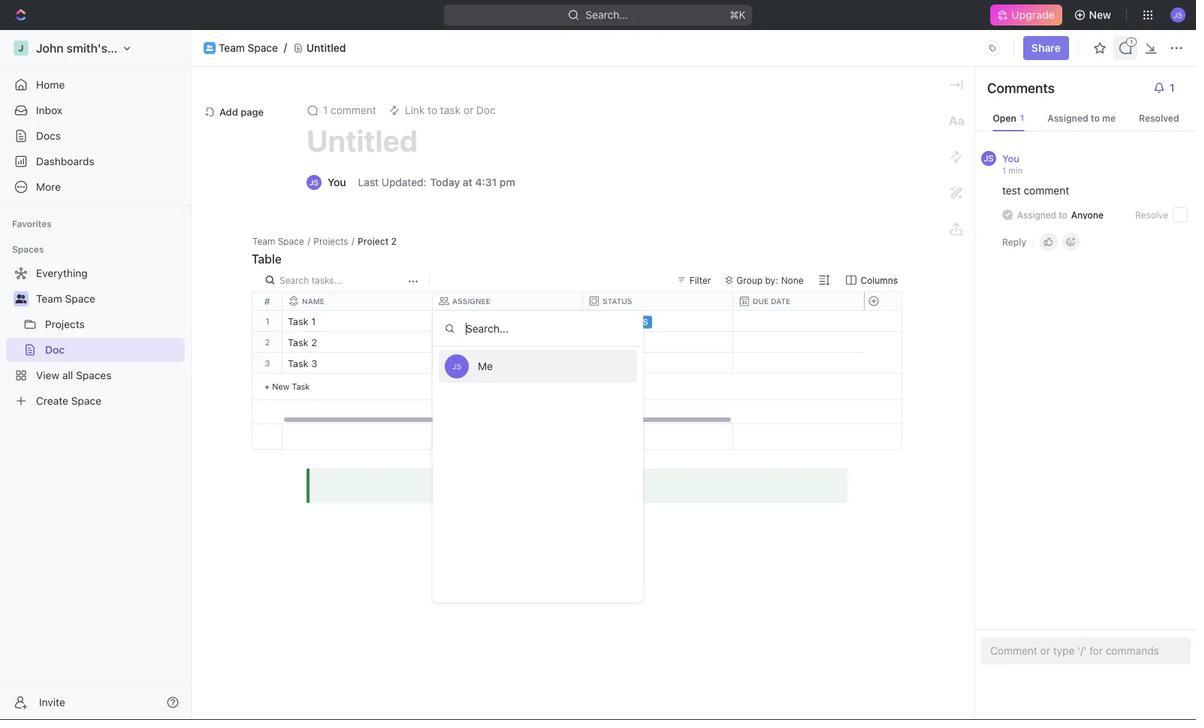 Task type: describe. For each thing, give the bounding box(es) containing it.
test comment
[[1003, 185, 1070, 197]]

smith's
[[67, 41, 107, 55]]

user group image inside tree
[[15, 295, 27, 304]]

press space to select this row. row containing 2
[[253, 332, 283, 353]]

due date
[[753, 297, 791, 306]]

js inside dropdown button
[[1174, 10, 1183, 19]]

docs link
[[6, 124, 185, 148]]

tasks...
[[312, 275, 342, 286]]

press space to select this row. row containing task 2
[[283, 332, 1034, 353]]

1 vertical spatial spaces
[[76, 369, 112, 382]]

assignee
[[453, 297, 491, 306]]

js left me
[[453, 363, 462, 371]]

1 inside dropdown button
[[1170, 82, 1175, 94]]

add
[[219, 106, 238, 118]]

dropdown menu image inside grid
[[734, 425, 883, 450]]

page
[[241, 106, 264, 118]]

upgrade
[[1012, 9, 1055, 21]]

assignee column header
[[433, 292, 586, 310]]

me
[[478, 360, 493, 373]]

3 inside the press space to select this row. 'row'
[[311, 358, 317, 369]]

resolved
[[1140, 113, 1180, 123]]

#
[[264, 296, 270, 307]]

updated:
[[382, 176, 427, 189]]

all
[[62, 369, 73, 382]]

2 for 1 2 3
[[265, 338, 270, 347]]

team space link for user group icon in tree
[[36, 287, 182, 311]]

due date button
[[734, 297, 884, 307]]

1 inside 'you 1 min'
[[1003, 165, 1007, 175]]

Search... text field
[[433, 311, 643, 347]]

task
[[440, 104, 461, 117]]

assigned for assigned to me
[[1048, 113, 1089, 123]]

open 1
[[993, 113, 1025, 123]]

john smith's workspace
[[36, 41, 173, 55]]

new task
[[272, 382, 310, 392]]

doc link
[[45, 338, 182, 362]]

pm
[[500, 176, 516, 189]]

do for task 3
[[606, 360, 619, 369]]

name column header
[[283, 292, 436, 310]]

to do for task 3
[[592, 360, 619, 369]]

anyone button
[[1068, 210, 1104, 220]]

you for you
[[328, 176, 346, 189]]

row containing name
[[283, 292, 1034, 311]]

progress
[[603, 318, 649, 327]]

search
[[280, 275, 309, 286]]

press space to select this row. row containing 1
[[253, 311, 283, 332]]

status column header
[[583, 292, 737, 310]]

task 3
[[288, 358, 317, 369]]

2 / from the left
[[352, 236, 355, 247]]

me
[[1103, 113, 1116, 123]]

table
[[252, 252, 282, 266]]

to do cell for task 2
[[583, 332, 734, 353]]

john
[[36, 41, 64, 55]]

new for new task
[[272, 382, 290, 392]]

view
[[36, 369, 59, 382]]

js left last
[[310, 178, 319, 187]]

filter button
[[672, 271, 717, 289]]

name button
[[283, 296, 433, 307]]

space inside team space / projects / project 2 table
[[278, 236, 304, 247]]

anyone
[[1072, 210, 1104, 220]]

home
[[36, 79, 65, 91]]

js button
[[1167, 3, 1191, 27]]

view all spaces link
[[6, 364, 182, 388]]

more
[[36, 181, 61, 193]]

group
[[737, 275, 763, 286]]

1 / from the left
[[308, 236, 310, 247]]

task for task 2
[[288, 337, 309, 348]]

assigned to me
[[1048, 113, 1116, 123]]

everything link
[[6, 262, 182, 286]]

link to task or doc button
[[382, 100, 502, 121]]

1 comment
[[323, 104, 376, 117]]

to for task
[[428, 104, 438, 117]]

press space to select this row. row containing task 3
[[283, 353, 1034, 374]]

projects inside tree
[[45, 318, 85, 331]]

group by: none
[[737, 275, 804, 286]]

1 inside open 1
[[1021, 113, 1025, 123]]

invite
[[39, 697, 65, 709]]

docs
[[36, 130, 61, 142]]

assigned to anyone
[[1018, 210, 1104, 220]]

to do for task 2
[[592, 339, 619, 348]]

do for task 2
[[606, 339, 619, 348]]

by:
[[766, 275, 779, 286]]

press space to select this row. row containing task 1
[[283, 311, 1034, 332]]

comments
[[988, 80, 1055, 96]]

status button
[[583, 296, 734, 307]]

inbox
[[36, 104, 62, 117]]

everything
[[36, 267, 88, 280]]

test
[[1003, 185, 1021, 197]]

space down everything link
[[65, 293, 95, 305]]



Task type: vqa. For each thing, say whether or not it's contained in the screenshot.
back
no



Task type: locate. For each thing, give the bounding box(es) containing it.
team up table
[[253, 236, 275, 247]]

spaces up the create space link
[[76, 369, 112, 382]]

0 vertical spatial team space
[[219, 42, 278, 54]]

Search tasks... text field
[[280, 270, 404, 291]]

0 vertical spatial to do
[[592, 339, 619, 348]]

0 vertical spatial projects
[[314, 236, 348, 247]]

task up task 2
[[288, 316, 309, 327]]

2 horizontal spatial team
[[253, 236, 275, 247]]

1 vertical spatial untitled
[[307, 123, 418, 158]]

team up add
[[219, 42, 245, 54]]

3 row group from the left
[[864, 311, 902, 401]]

filter
[[690, 275, 711, 286]]

task down task 2
[[288, 358, 309, 369]]

tree
[[6, 262, 185, 413]]

1 horizontal spatial team space
[[219, 42, 278, 54]]

space up table
[[278, 236, 304, 247]]

reply
[[1003, 237, 1027, 247]]

team space link up projects link
[[36, 287, 182, 311]]

favorites button
[[6, 215, 58, 233]]

team space
[[219, 42, 278, 54], [36, 293, 95, 305]]

js left 'you 1 min'
[[984, 154, 994, 163]]

1 vertical spatial to do
[[592, 360, 619, 369]]

2 inside team space / projects / project 2 table
[[391, 236, 397, 247]]

link
[[405, 104, 425, 117]]

0 vertical spatial user group image
[[206, 45, 213, 51]]

0 vertical spatial team
[[219, 42, 245, 54]]

or
[[464, 104, 474, 117]]

status
[[603, 297, 632, 306]]

/ up search tasks...
[[308, 236, 310, 247]]

0 horizontal spatial new
[[272, 382, 290, 392]]

link to task or doc
[[405, 104, 496, 117]]

0 vertical spatial team space link
[[219, 42, 278, 54]]

2 left task 2
[[265, 338, 270, 347]]

create
[[36, 395, 68, 407]]

js
[[1174, 10, 1183, 19], [984, 154, 994, 163], [310, 178, 319, 187], [453, 363, 462, 371]]

upgrade link
[[991, 5, 1063, 26]]

new button
[[1069, 3, 1121, 27]]

0 horizontal spatial comment
[[331, 104, 376, 117]]

1 horizontal spatial you
[[1003, 153, 1020, 164]]

team space / projects / project 2 table
[[252, 236, 397, 266]]

2 right project at the top of the page
[[391, 236, 397, 247]]

today
[[430, 176, 460, 189]]

3 down task 2
[[311, 358, 317, 369]]

you inside 'you 1 min'
[[1003, 153, 1020, 164]]

team inside tree
[[36, 293, 62, 305]]

inbox link
[[6, 98, 185, 123]]

0 horizontal spatial dropdown menu image
[[734, 425, 883, 450]]

press space to select this row. row
[[253, 311, 283, 332], [283, 311, 1034, 332], [864, 311, 902, 332], [253, 332, 283, 353], [283, 332, 1034, 353], [864, 332, 902, 353], [253, 353, 283, 374], [283, 353, 1034, 374], [864, 353, 902, 374], [283, 425, 1034, 450], [864, 425, 902, 450]]

team space up "page" at the top of page
[[219, 42, 278, 54]]

1 vertical spatial team
[[253, 236, 275, 247]]

2 inside the 1 2 3
[[265, 338, 270, 347]]

date
[[771, 297, 791, 306]]

0 horizontal spatial /
[[308, 236, 310, 247]]

task 1
[[288, 316, 316, 327]]

0 horizontal spatial 2
[[265, 338, 270, 347]]

1 horizontal spatial doc
[[477, 104, 496, 117]]

2 horizontal spatial 2
[[391, 236, 397, 247]]

team space link for top user group icon
[[219, 42, 278, 54]]

1 horizontal spatial projects
[[314, 236, 348, 247]]

name
[[302, 297, 325, 306]]

comment left link
[[331, 104, 376, 117]]

0 vertical spatial dropdown menu image
[[981, 36, 1005, 60]]

0 horizontal spatial 3
[[265, 359, 270, 368]]

0 vertical spatial to do cell
[[583, 332, 734, 353]]

2 row group from the left
[[283, 311, 1034, 424]]

1 button
[[1148, 76, 1185, 100]]

1
[[1131, 39, 1134, 45], [1170, 82, 1175, 94], [323, 104, 328, 117], [1021, 113, 1025, 123], [1003, 165, 1007, 175], [311, 316, 316, 327], [266, 316, 270, 326]]

row group containing task 1
[[283, 311, 1034, 424]]

projects up tasks...
[[314, 236, 348, 247]]

dropdown menu image
[[981, 36, 1005, 60], [734, 425, 883, 450]]

untitled down the 1 comment
[[307, 123, 418, 158]]

untitled up the 1 comment
[[307, 42, 346, 54]]

min
[[1009, 165, 1023, 175]]

untitled
[[307, 42, 346, 54], [307, 123, 418, 158]]

1 horizontal spatial dropdown menu image
[[981, 36, 1005, 60]]

in progress
[[592, 318, 649, 327]]

1 vertical spatial assigned
[[1018, 210, 1057, 220]]

user group image
[[206, 45, 213, 51], [15, 295, 27, 304]]

1 horizontal spatial spaces
[[76, 369, 112, 382]]

columns button
[[836, 271, 903, 289]]

workspace
[[110, 41, 173, 55]]

to for anyone
[[1059, 210, 1068, 220]]

team space inside sidebar 'navigation'
[[36, 293, 95, 305]]

0 vertical spatial untitled
[[307, 42, 346, 54]]

assigned
[[1048, 113, 1089, 123], [1018, 210, 1057, 220]]

1 horizontal spatial team
[[219, 42, 245, 54]]

cell
[[433, 311, 583, 331], [734, 311, 884, 331], [433, 332, 583, 353], [734, 332, 884, 353], [433, 353, 583, 374], [734, 353, 884, 374], [433, 425, 583, 450]]

task for task 3
[[288, 358, 309, 369]]

1 vertical spatial user group image
[[15, 295, 27, 304]]

you
[[1003, 153, 1020, 164], [328, 176, 346, 189]]

doc inside tree
[[45, 344, 65, 356]]

projects up the all
[[45, 318, 85, 331]]

1 horizontal spatial user group image
[[206, 45, 213, 51]]

2 do from the top
[[606, 360, 619, 369]]

2 inside the press space to select this row. 'row'
[[311, 337, 317, 348]]

press space to select this row. row containing 3
[[253, 353, 283, 374]]

in
[[592, 318, 601, 327]]

row group
[[253, 311, 283, 401], [283, 311, 1034, 424], [864, 311, 902, 401]]

in progress cell
[[583, 311, 734, 331]]

2
[[391, 236, 397, 247], [311, 337, 317, 348], [265, 338, 270, 347]]

new for new
[[1090, 9, 1112, 21]]

projects inside team space / projects / project 2 table
[[314, 236, 348, 247]]

dashboards
[[36, 155, 94, 168]]

1 vertical spatial team space link
[[36, 287, 182, 311]]

team space link
[[219, 42, 278, 54], [36, 287, 182, 311]]

0 vertical spatial do
[[606, 339, 619, 348]]

last updated: today at 4:31 pm
[[358, 176, 516, 189]]

search...
[[586, 9, 629, 21]]

assigned for assigned to anyone
[[1018, 210, 1057, 220]]

comment for 1 comment
[[331, 104, 376, 117]]

1 vertical spatial comment
[[1024, 185, 1070, 197]]

1 vertical spatial do
[[606, 360, 619, 369]]

last
[[358, 176, 379, 189]]

add page
[[219, 106, 264, 118]]

0 horizontal spatial projects
[[45, 318, 85, 331]]

0 vertical spatial comment
[[331, 104, 376, 117]]

0 horizontal spatial team space
[[36, 293, 95, 305]]

more button
[[6, 175, 185, 199]]

tree inside sidebar 'navigation'
[[6, 262, 185, 413]]

2 to do cell from the top
[[583, 353, 734, 374]]

spaces
[[12, 244, 44, 255], [76, 369, 112, 382]]

2 for task 2
[[311, 337, 317, 348]]

space down the 'view all spaces' link
[[71, 395, 101, 407]]

assignee button
[[433, 296, 583, 307]]

new inside button
[[1090, 9, 1112, 21]]

team inside team space / projects / project 2 table
[[253, 236, 275, 247]]

home link
[[6, 73, 185, 97]]

1 vertical spatial dropdown menu image
[[734, 425, 883, 450]]

2 up task 3 on the left of page
[[311, 337, 317, 348]]

task 2
[[288, 337, 317, 348]]

favorites
[[12, 219, 52, 229]]

3 left task 3 on the left of page
[[265, 359, 270, 368]]

you left last
[[328, 176, 346, 189]]

1 to do cell from the top
[[583, 332, 734, 353]]

0 horizontal spatial spaces
[[12, 244, 44, 255]]

team space link up "page" at the top of page
[[219, 42, 278, 54]]

1 vertical spatial you
[[328, 176, 346, 189]]

0 horizontal spatial doc
[[45, 344, 65, 356]]

view all spaces
[[36, 369, 112, 382]]

2 to do from the top
[[592, 360, 619, 369]]

0 horizontal spatial team space link
[[36, 287, 182, 311]]

1 inside the 1 2 3
[[266, 316, 270, 326]]

comment up assigned to anyone
[[1024, 185, 1070, 197]]

project
[[358, 236, 389, 247]]

2 vertical spatial team
[[36, 293, 62, 305]]

to for me
[[1091, 113, 1100, 123]]

1 vertical spatial new
[[272, 382, 290, 392]]

team space link inside tree
[[36, 287, 182, 311]]

comment
[[331, 104, 376, 117], [1024, 185, 1070, 197]]

projects link
[[45, 313, 182, 337]]

task for task 1
[[288, 316, 309, 327]]

1 vertical spatial to do cell
[[583, 353, 734, 374]]

0 vertical spatial doc
[[477, 104, 496, 117]]

due
[[753, 297, 769, 306]]

to inside dropdown button
[[428, 104, 438, 117]]

team space down "everything"
[[36, 293, 95, 305]]

j
[[18, 43, 24, 53]]

to do cell
[[583, 332, 734, 353], [583, 353, 734, 374]]

1 horizontal spatial /
[[352, 236, 355, 247]]

create space link
[[6, 389, 182, 413]]

create space
[[36, 395, 101, 407]]

1 horizontal spatial team space link
[[219, 42, 278, 54]]

grid containing task 1
[[253, 292, 1034, 450]]

1 do from the top
[[606, 339, 619, 348]]

1 horizontal spatial comment
[[1024, 185, 1070, 197]]

you up min at the top right
[[1003, 153, 1020, 164]]

team
[[219, 42, 245, 54], [253, 236, 275, 247], [36, 293, 62, 305]]

comment for test comment
[[1024, 185, 1070, 197]]

1 2 3
[[265, 316, 270, 368]]

row group containing 1 2 3
[[253, 311, 283, 401]]

space
[[248, 42, 278, 54], [278, 236, 304, 247], [65, 293, 95, 305], [71, 395, 101, 407]]

john smith's workspace, , element
[[14, 41, 29, 56]]

0 horizontal spatial user group image
[[15, 295, 27, 304]]

/ left project at the top of the page
[[352, 236, 355, 247]]

4:31
[[475, 176, 497, 189]]

resolve
[[1136, 210, 1169, 220]]

doc inside dropdown button
[[477, 104, 496, 117]]

assigned left the me
[[1048, 113, 1089, 123]]

/
[[308, 236, 310, 247], [352, 236, 355, 247]]

0 vertical spatial assigned
[[1048, 113, 1089, 123]]

doc right or
[[477, 104, 496, 117]]

spaces down favorites button
[[12, 244, 44, 255]]

task down task 3 on the left of page
[[292, 382, 310, 392]]

grid
[[253, 292, 1034, 450]]

1 horizontal spatial 2
[[311, 337, 317, 348]]

1 vertical spatial doc
[[45, 344, 65, 356]]

at
[[463, 176, 473, 189]]

0 horizontal spatial team
[[36, 293, 62, 305]]

1 horizontal spatial 3
[[311, 358, 317, 369]]

new inside grid
[[272, 382, 290, 392]]

doc up view
[[45, 344, 65, 356]]

new
[[1090, 9, 1112, 21], [272, 382, 290, 392]]

dashboards link
[[6, 150, 185, 174]]

space up "page" at the top of page
[[248, 42, 278, 54]]

task down task 1
[[288, 337, 309, 348]]

share
[[1032, 42, 1061, 54]]

0 vertical spatial you
[[1003, 153, 1020, 164]]

js up 1 dropdown button
[[1174, 10, 1183, 19]]

assigned down test comment
[[1018, 210, 1057, 220]]

you for you 1 min
[[1003, 153, 1020, 164]]

1 horizontal spatial new
[[1090, 9, 1112, 21]]

new right 'upgrade'
[[1090, 9, 1112, 21]]

team down "everything"
[[36, 293, 62, 305]]

1 vertical spatial team space
[[36, 293, 95, 305]]

to
[[428, 104, 438, 117], [1091, 113, 1100, 123], [1059, 210, 1068, 220], [592, 339, 604, 348], [592, 360, 604, 369]]

columns
[[861, 275, 898, 286]]

⌘k
[[730, 9, 746, 21]]

to do cell for task 3
[[583, 353, 734, 374]]

1 vertical spatial projects
[[45, 318, 85, 331]]

open
[[993, 113, 1017, 123]]

1 row group from the left
[[253, 311, 283, 401]]

search tasks...
[[280, 275, 342, 286]]

new down task 3 on the left of page
[[272, 382, 290, 392]]

none
[[782, 275, 804, 286]]

0 horizontal spatial you
[[328, 176, 346, 189]]

doc
[[477, 104, 496, 117], [45, 344, 65, 356]]

you 1 min
[[1003, 153, 1023, 175]]

row
[[283, 292, 1034, 311]]

sidebar navigation
[[0, 30, 195, 721]]

tree containing everything
[[6, 262, 185, 413]]

1 to do from the top
[[592, 339, 619, 348]]

0 vertical spatial spaces
[[12, 244, 44, 255]]

0 vertical spatial new
[[1090, 9, 1112, 21]]



